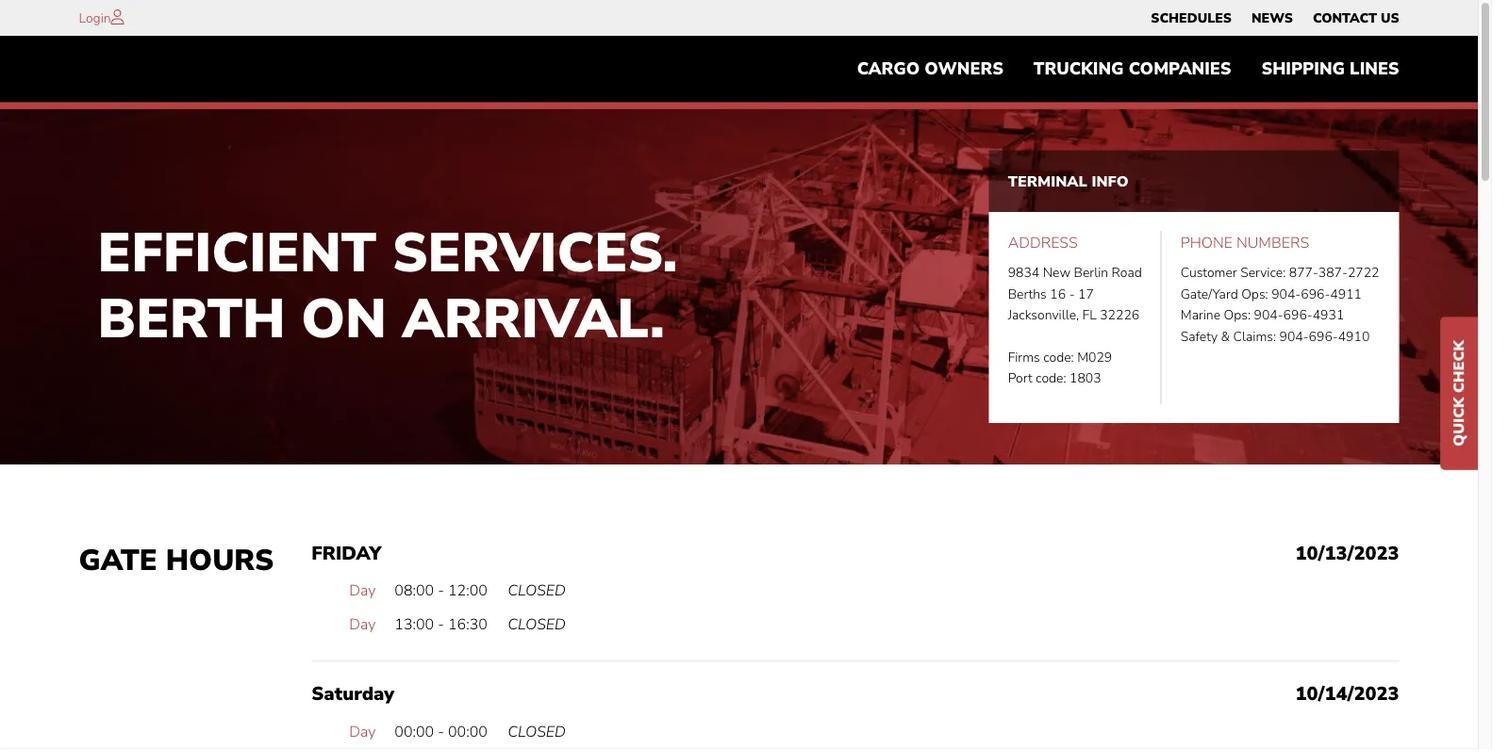 Task type: locate. For each thing, give the bounding box(es) containing it.
- for 00:00
[[438, 722, 444, 742]]

efficient
[[98, 217, 376, 291]]

16
[[1050, 285, 1066, 303]]

1 horizontal spatial 00:00
[[448, 722, 487, 742]]

904- up claims:
[[1254, 306, 1283, 324]]

code:
[[1043, 349, 1074, 367], [1036, 370, 1066, 388]]

16:30
[[448, 615, 487, 635]]

2 vertical spatial closed
[[508, 722, 566, 742]]

code: up 1803
[[1043, 349, 1074, 367]]

on
[[301, 282, 387, 357]]

1 vertical spatial closed
[[508, 615, 566, 635]]

1 vertical spatial 696-
[[1283, 306, 1313, 324]]

2 closed from the top
[[508, 615, 566, 635]]

0 vertical spatial code:
[[1043, 349, 1074, 367]]

2 vertical spatial day
[[349, 722, 376, 742]]

menu bar up shipping
[[1141, 5, 1409, 31]]

day for saturday
[[349, 722, 376, 742]]

fl
[[1082, 306, 1097, 324]]

firms code:  m029 port code:  1803
[[1008, 349, 1112, 388]]

user image
[[111, 9, 124, 25]]

day
[[349, 581, 376, 601], [349, 615, 376, 635], [349, 722, 376, 742]]

day down saturday
[[349, 722, 376, 742]]

numbers
[[1236, 233, 1309, 253]]

closed for friday
[[508, 581, 566, 601]]

saturday
[[312, 682, 394, 707]]

ops: up &
[[1224, 306, 1251, 324]]

efficient services. berth on arrival.
[[98, 217, 677, 357]]

port
[[1008, 370, 1032, 388]]

login
[[79, 9, 111, 27]]

- inside 9834 new berlin road berths 16 - 17 jacksonville, fl 32226
[[1069, 285, 1075, 303]]

ops:
[[1241, 285, 1268, 303], [1224, 306, 1251, 324]]

berth
[[98, 282, 285, 357]]

904- down '877-'
[[1271, 285, 1301, 303]]

closed
[[508, 581, 566, 601], [508, 615, 566, 635], [508, 722, 566, 742]]

quick
[[1449, 398, 1469, 447]]

4910
[[1338, 328, 1370, 345]]

1 day from the top
[[349, 581, 376, 601]]

jacksonville,
[[1008, 306, 1079, 324]]

13:00 - 16:30
[[395, 615, 487, 635]]

1 vertical spatial day
[[349, 615, 376, 635]]

0 vertical spatial 696-
[[1301, 285, 1330, 303]]

2 00:00 from the left
[[448, 722, 487, 742]]

08:00 - 12:00
[[395, 581, 487, 601]]

code: right port
[[1036, 370, 1066, 388]]

10/14/2023
[[1295, 682, 1399, 707]]

terminal info
[[1008, 171, 1129, 191]]

1 00:00 from the left
[[395, 722, 434, 742]]

ops: down the service:
[[1241, 285, 1268, 303]]

arrival.
[[402, 282, 665, 357]]

3 day from the top
[[349, 722, 376, 742]]

news
[[1251, 9, 1293, 27]]

0 horizontal spatial 00:00
[[395, 722, 434, 742]]

berths
[[1008, 285, 1047, 303]]

shipping lines link
[[1246, 50, 1414, 88]]

9834
[[1008, 264, 1040, 282]]

- for 16:30
[[438, 615, 444, 635]]

0 vertical spatial menu bar
[[1141, 5, 1409, 31]]

17
[[1078, 285, 1094, 303]]

904-
[[1271, 285, 1301, 303], [1254, 306, 1283, 324], [1279, 328, 1309, 345]]

904- right claims:
[[1279, 328, 1309, 345]]

10/13/2023
[[1295, 541, 1399, 566]]

1803
[[1070, 370, 1101, 388]]

closed for saturday
[[508, 722, 566, 742]]

day left 13:00
[[349, 615, 376, 635]]

news link
[[1251, 5, 1293, 31]]

contact us
[[1313, 9, 1399, 27]]

berlin
[[1074, 264, 1108, 282]]

4911
[[1330, 285, 1362, 303]]

menu bar down schedules
[[842, 50, 1414, 88]]

firms
[[1008, 349, 1040, 367]]

0 vertical spatial day
[[349, 581, 376, 601]]

3 closed from the top
[[508, 722, 566, 742]]

trucking
[[1034, 57, 1124, 80]]

friday
[[312, 541, 381, 566]]

-
[[1069, 285, 1075, 303], [438, 581, 444, 601], [438, 615, 444, 635], [438, 722, 444, 742]]

32226
[[1100, 306, 1139, 324]]

00:00
[[395, 722, 434, 742], [448, 722, 487, 742]]

0 vertical spatial closed
[[508, 581, 566, 601]]

schedules link
[[1151, 5, 1232, 31]]

1 vertical spatial menu bar
[[842, 50, 1414, 88]]

us
[[1381, 9, 1399, 27]]

0 vertical spatial 904-
[[1271, 285, 1301, 303]]

day down the friday
[[349, 581, 376, 601]]

2 vertical spatial 696-
[[1309, 328, 1338, 345]]

1 vertical spatial 904-
[[1254, 306, 1283, 324]]

customer service: 877-387-2722 gate/yard ops: 904-696-4911 marine ops: 904-696-4931 safety & claims: 904-696-4910
[[1181, 264, 1379, 345]]

gate/yard
[[1181, 285, 1238, 303]]

9834 new berlin road berths 16 - 17 jacksonville, fl 32226
[[1008, 264, 1142, 324]]

service:
[[1240, 264, 1286, 282]]

696-
[[1301, 285, 1330, 303], [1283, 306, 1313, 324], [1309, 328, 1338, 345]]

menu bar
[[1141, 5, 1409, 31], [842, 50, 1414, 88]]

0 vertical spatial ops:
[[1241, 285, 1268, 303]]

1 closed from the top
[[508, 581, 566, 601]]



Task type: describe. For each thing, give the bounding box(es) containing it.
login link
[[79, 9, 111, 27]]

2 day from the top
[[349, 615, 376, 635]]

shipping lines
[[1261, 57, 1399, 80]]

cargo
[[857, 57, 920, 80]]

12:00
[[448, 581, 487, 601]]

terminal
[[1008, 171, 1087, 191]]

08:00
[[395, 581, 434, 601]]

contact us link
[[1313, 5, 1399, 31]]

1 vertical spatial ops:
[[1224, 306, 1251, 324]]

cargo owners
[[857, 57, 1003, 80]]

shipping
[[1261, 57, 1345, 80]]

safety
[[1181, 328, 1218, 345]]

m029
[[1077, 349, 1112, 367]]

phone
[[1181, 233, 1233, 253]]

road
[[1112, 264, 1142, 282]]

trucking companies link
[[1018, 50, 1246, 88]]

- for 12:00
[[438, 581, 444, 601]]

387-
[[1318, 264, 1348, 282]]

00:00 - 00:00
[[395, 722, 487, 742]]

new
[[1043, 264, 1071, 282]]

lines
[[1350, 57, 1399, 80]]

marine
[[1181, 306, 1220, 324]]

schedules
[[1151, 9, 1232, 27]]

trucking companies
[[1034, 57, 1231, 80]]

4931
[[1313, 306, 1344, 324]]

877-
[[1289, 264, 1318, 282]]

check
[[1449, 341, 1469, 393]]

13:00
[[395, 615, 434, 635]]

gate
[[79, 540, 157, 581]]

companies
[[1129, 57, 1231, 80]]

menu bar containing schedules
[[1141, 5, 1409, 31]]

&
[[1221, 328, 1230, 345]]

claims:
[[1233, 328, 1276, 345]]

gate hours
[[79, 540, 274, 581]]

2722
[[1348, 264, 1379, 282]]

phone numbers
[[1181, 233, 1309, 253]]

contact
[[1313, 9, 1377, 27]]

menu bar containing cargo owners
[[842, 50, 1414, 88]]

hours
[[166, 540, 274, 581]]

1 vertical spatial code:
[[1036, 370, 1066, 388]]

address
[[1008, 233, 1078, 253]]

cargo owners link
[[842, 50, 1018, 88]]

quick check
[[1449, 341, 1469, 447]]

services.
[[392, 217, 677, 291]]

customer
[[1181, 264, 1237, 282]]

owners
[[925, 57, 1003, 80]]

day for friday
[[349, 581, 376, 601]]

2 vertical spatial 904-
[[1279, 328, 1309, 345]]

quick check link
[[1440, 317, 1478, 470]]

info
[[1092, 171, 1129, 191]]



